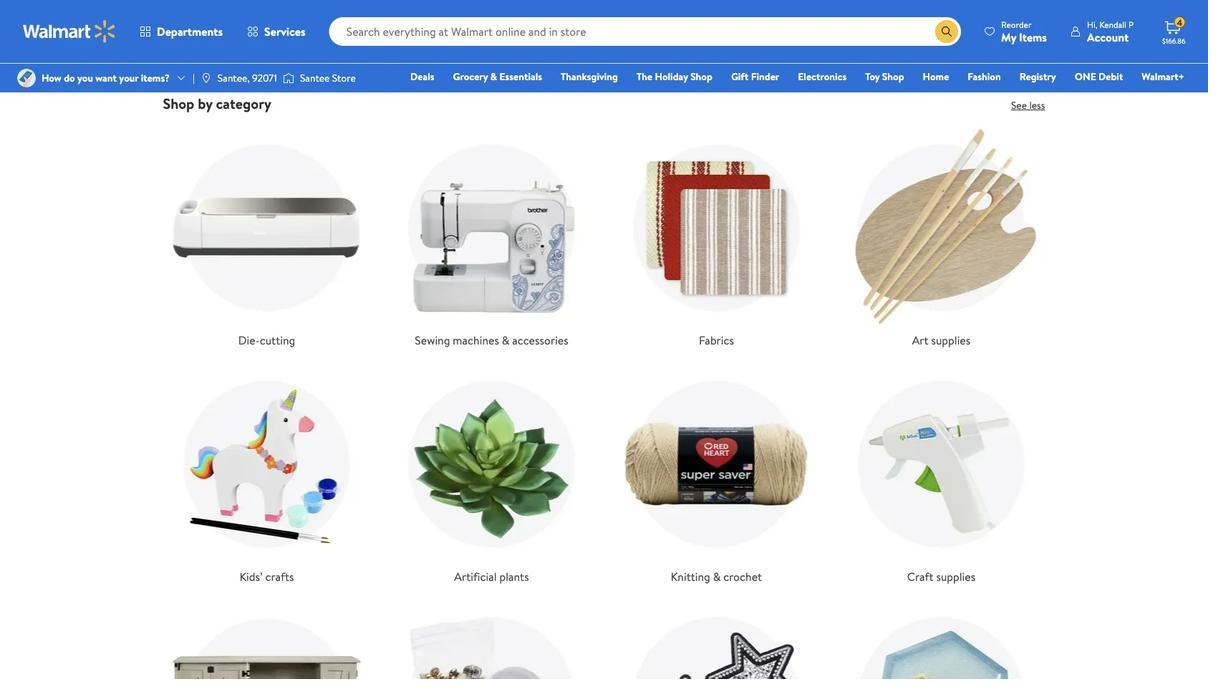 Task type: locate. For each thing, give the bounding box(es) containing it.
supplies
[[932, 332, 971, 348], [937, 569, 976, 585]]

less
[[1030, 98, 1046, 112]]

essentials
[[500, 69, 542, 83]]

thanksgiving
[[561, 69, 618, 83]]

shop up thanksgiving link
[[576, 38, 604, 56]]

art supplies link
[[838, 124, 1046, 349]]

machines
[[453, 332, 499, 348]]

fashion link
[[962, 69, 1008, 84]]

sewing machines & accessories
[[415, 332, 569, 348]]

gift
[[731, 69, 749, 83]]

crochet
[[724, 569, 762, 585]]

how do you want your items?
[[42, 71, 170, 85]]

one debit link
[[1069, 69, 1130, 84]]

toy shop link
[[859, 69, 911, 84]]

cutting
[[260, 332, 295, 348]]

 image
[[17, 69, 36, 87]]

shop now link
[[576, 38, 633, 56]]

list
[[154, 112, 1054, 679]]

hi, kendall p account
[[1088, 18, 1134, 45]]

walmart+ link
[[1136, 69, 1191, 84]]

crafts
[[265, 569, 294, 585]]

& for knitting
[[713, 569, 721, 585]]

2 horizontal spatial &
[[713, 569, 721, 585]]

low
[[537, 8, 560, 26]]

deals
[[411, 69, 435, 83]]

holiday
[[655, 69, 688, 83]]

debit
[[1099, 69, 1124, 83]]

shop right toy on the right of page
[[883, 69, 905, 83]]

artificial plants
[[454, 569, 529, 585]]

& left crochet
[[713, 569, 721, 585]]

&
[[491, 69, 497, 83], [502, 332, 510, 348], [713, 569, 721, 585]]

& right grocery
[[491, 69, 497, 83]]

 image right 92071
[[283, 71, 294, 85]]

the holiday shop
[[637, 69, 713, 83]]

supplies inside 'link'
[[932, 332, 971, 348]]

grocery & essentials
[[453, 69, 542, 83]]

category
[[216, 93, 271, 114]]

4
[[1177, 16, 1183, 28]]

shop
[[576, 38, 604, 56], [691, 69, 713, 83], [883, 69, 905, 83], [163, 93, 194, 114]]

p
[[1129, 18, 1134, 30]]

1 vertical spatial &
[[502, 332, 510, 348]]

top
[[616, 8, 635, 26]]

toy
[[866, 69, 880, 83]]

services
[[264, 24, 306, 39]]

 image right |
[[200, 72, 212, 84]]

1 vertical spatial supplies
[[937, 569, 976, 585]]

thanksgiving link
[[555, 69, 625, 84]]

supplies right art at the right
[[932, 332, 971, 348]]

supplies for art supplies
[[932, 332, 971, 348]]

grocery
[[453, 69, 488, 83]]

0 horizontal spatial &
[[491, 69, 497, 83]]

toy shop
[[866, 69, 905, 83]]

0 vertical spatial supplies
[[932, 332, 971, 348]]

0 horizontal spatial  image
[[200, 72, 212, 84]]

reorder my items
[[1002, 18, 1047, 45]]

 image
[[283, 71, 294, 85], [200, 72, 212, 84]]

sewing machines & accessories link
[[388, 124, 596, 349]]

store
[[332, 71, 356, 85]]

shop left by
[[163, 93, 194, 114]]

1 horizontal spatial  image
[[283, 71, 294, 85]]

santee,
[[218, 71, 250, 85]]

knitting & crochet link
[[613, 360, 821, 585]]

departments button
[[128, 14, 235, 49]]

kendall
[[1100, 18, 1127, 30]]

santee
[[300, 71, 330, 85]]

departments
[[157, 24, 223, 39]]

2 vertical spatial &
[[713, 569, 721, 585]]

now
[[607, 38, 633, 56]]

shop right holiday
[[691, 69, 713, 83]]

knitting & crochet
[[671, 569, 762, 585]]

one
[[1075, 69, 1097, 83]]

die-cutting
[[238, 332, 295, 348]]

supplies right craft on the bottom of page
[[937, 569, 976, 585]]

kids'
[[240, 569, 263, 585]]

accessories
[[512, 332, 569, 348]]

craft supplies link
[[838, 360, 1046, 585]]

artificial plants link
[[388, 360, 596, 585]]

account
[[1088, 29, 1129, 45]]

electronics
[[798, 69, 847, 83]]

kids' crafts
[[240, 569, 294, 585]]

shop now
[[576, 38, 633, 56]]

home link
[[917, 69, 956, 84]]

do
[[64, 71, 75, 85]]

your
[[119, 71, 139, 85]]

deals link
[[404, 69, 441, 84]]

0 vertical spatial &
[[491, 69, 497, 83]]

& right "machines"
[[502, 332, 510, 348]]

gift finder
[[731, 69, 780, 83]]



Task type: vqa. For each thing, say whether or not it's contained in the screenshot.
second Options link from right
no



Task type: describe. For each thing, give the bounding box(es) containing it.
craft
[[908, 569, 934, 585]]

Walmart Site-Wide search field
[[329, 17, 961, 46]]

gift finder link
[[725, 69, 786, 84]]

the holiday shop link
[[630, 69, 719, 84]]

reorder
[[1002, 18, 1032, 30]]

low prices on top items.
[[537, 8, 671, 26]]

1 horizontal spatial &
[[502, 332, 510, 348]]

items.
[[638, 8, 671, 26]]

list containing die-cutting
[[154, 112, 1054, 679]]

artificial
[[454, 569, 497, 585]]

services button
[[235, 14, 318, 49]]

Search search field
[[329, 17, 961, 46]]

see less
[[1012, 98, 1046, 112]]

grocery & essentials link
[[447, 69, 549, 84]]

huge home savings. image
[[174, 0, 1034, 76]]

items?
[[141, 71, 170, 85]]

you
[[77, 71, 93, 85]]

home
[[923, 69, 950, 83]]

shop by category
[[163, 93, 271, 114]]

$166.86
[[1163, 36, 1186, 45]]

electronics link
[[792, 69, 853, 84]]

art supplies
[[913, 332, 971, 348]]

want
[[95, 71, 117, 85]]

knitting
[[671, 569, 711, 585]]

hi,
[[1088, 18, 1098, 30]]

search icon image
[[941, 26, 953, 37]]

 image for santee, 92071
[[200, 72, 212, 84]]

92071
[[252, 71, 277, 85]]

die-
[[238, 332, 260, 348]]

walmart image
[[23, 20, 116, 43]]

by
[[198, 93, 213, 114]]

see
[[1012, 98, 1027, 112]]

craft supplies
[[908, 569, 976, 585]]

fabrics link
[[613, 124, 821, 349]]

see less button
[[1012, 98, 1046, 112]]

walmart+
[[1142, 69, 1185, 83]]

santee, 92071
[[218, 71, 277, 85]]

items
[[1020, 29, 1047, 45]]

one debit
[[1075, 69, 1124, 83]]

santee store
[[300, 71, 356, 85]]

 image for santee store
[[283, 71, 294, 85]]

on
[[599, 8, 613, 26]]

plants
[[500, 569, 529, 585]]

art
[[913, 332, 929, 348]]

the
[[637, 69, 653, 83]]

registry link
[[1014, 69, 1063, 84]]

prices
[[563, 8, 596, 26]]

registry
[[1020, 69, 1057, 83]]

supplies for craft supplies
[[937, 569, 976, 585]]

fashion
[[968, 69, 1001, 83]]

sewing
[[415, 332, 450, 348]]

& for grocery
[[491, 69, 497, 83]]

die-cutting link
[[163, 124, 371, 349]]

how
[[42, 71, 61, 85]]

fabrics
[[699, 332, 734, 348]]

finder
[[751, 69, 780, 83]]

|
[[193, 71, 195, 85]]

kids' crafts link
[[163, 360, 371, 585]]



